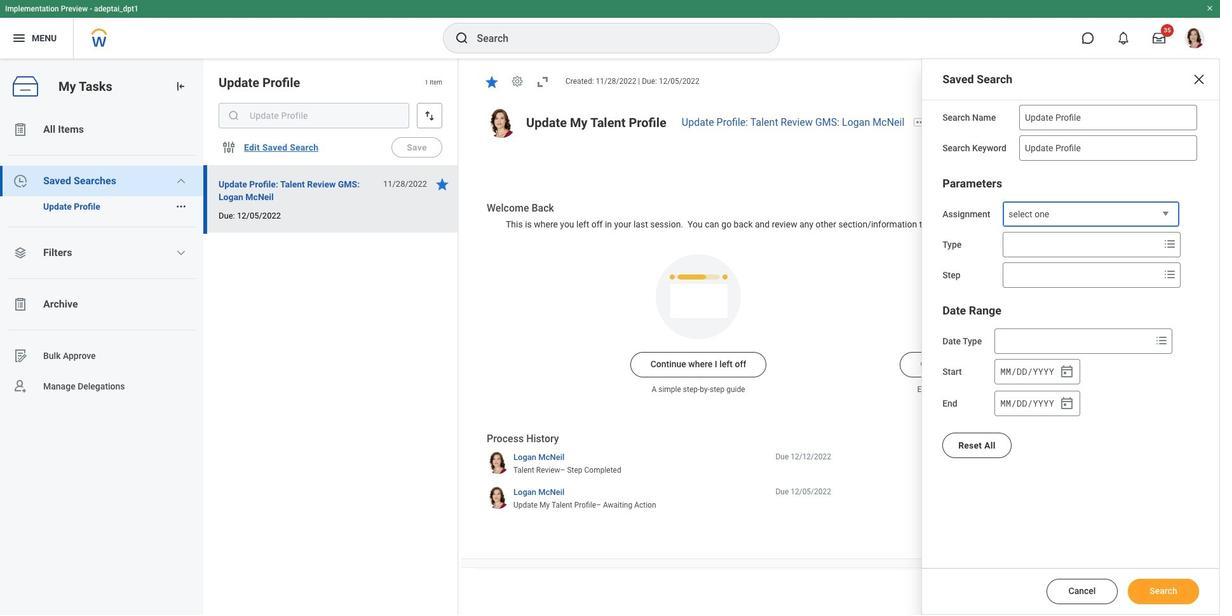 Task type: vqa. For each thing, say whether or not it's contained in the screenshot.
topmost the Search field
yes



Task type: describe. For each thing, give the bounding box(es) containing it.
clipboard image
[[13, 297, 28, 312]]

clipboard image
[[13, 122, 28, 137]]

user plus image
[[13, 379, 28, 394]]

notifications large image
[[1117, 32, 1130, 44]]

0 vertical spatial search image
[[454, 31, 469, 46]]

inbox large image
[[1153, 32, 1166, 44]]

prompts image for bottommost search field
[[1154, 333, 1170, 348]]

close environment banner image
[[1206, 4, 1214, 12]]

item list element
[[203, 58, 459, 615]]

rename image
[[13, 348, 28, 364]]

star image inside item list 'element'
[[435, 177, 450, 192]]

1 horizontal spatial star image
[[484, 74, 500, 90]]

x image
[[1192, 72, 1207, 87]]

employee's photo (logan mcneil) image
[[487, 109, 516, 138]]

1 calendar image from the top
[[1060, 364, 1075, 379]]

prompts image for search field to the middle
[[1163, 267, 1178, 282]]

process history region
[[487, 432, 831, 515]]



Task type: locate. For each thing, give the bounding box(es) containing it.
transformation import image
[[174, 80, 187, 93]]

chevron down image
[[176, 176, 186, 186]]

list
[[0, 114, 203, 402]]

Search field
[[1004, 233, 1160, 256], [1004, 264, 1160, 287], [996, 330, 1152, 353]]

prompts image
[[1163, 267, 1178, 282], [1154, 333, 1170, 348]]

prompts image
[[1163, 236, 1178, 252]]

1 vertical spatial prompts image
[[1154, 333, 1170, 348]]

0 horizontal spatial search image
[[228, 109, 240, 122]]

fullscreen image
[[535, 74, 550, 90]]

1 vertical spatial search field
[[1004, 264, 1160, 287]]

0 vertical spatial star image
[[484, 74, 500, 90]]

0 vertical spatial search field
[[1004, 233, 1160, 256]]

star image
[[484, 74, 500, 90], [435, 177, 450, 192]]

clock check image
[[13, 174, 28, 189]]

0 vertical spatial prompts image
[[1163, 267, 1178, 282]]

1 horizontal spatial search image
[[454, 31, 469, 46]]

2 calendar image from the top
[[1060, 396, 1075, 411]]

search image
[[454, 31, 469, 46], [228, 109, 240, 122]]

1 vertical spatial search image
[[228, 109, 240, 122]]

1 vertical spatial star image
[[435, 177, 450, 192]]

None text field
[[1020, 105, 1198, 130]]

None text field
[[1020, 135, 1198, 161]]

2 vertical spatial search field
[[996, 330, 1152, 353]]

0 vertical spatial calendar image
[[1060, 364, 1075, 379]]

dialog
[[922, 58, 1220, 615]]

search image inside item list 'element'
[[228, 109, 240, 122]]

0 horizontal spatial star image
[[435, 177, 450, 192]]

group
[[943, 176, 1199, 288], [943, 303, 1199, 418], [995, 359, 1081, 385], [995, 391, 1081, 416]]

profile logan mcneil element
[[1177, 24, 1213, 52]]

calendar image
[[1060, 364, 1075, 379], [1060, 396, 1075, 411]]

1 vertical spatial calendar image
[[1060, 396, 1075, 411]]

configure image
[[221, 140, 236, 155]]

banner
[[0, 0, 1220, 58]]



